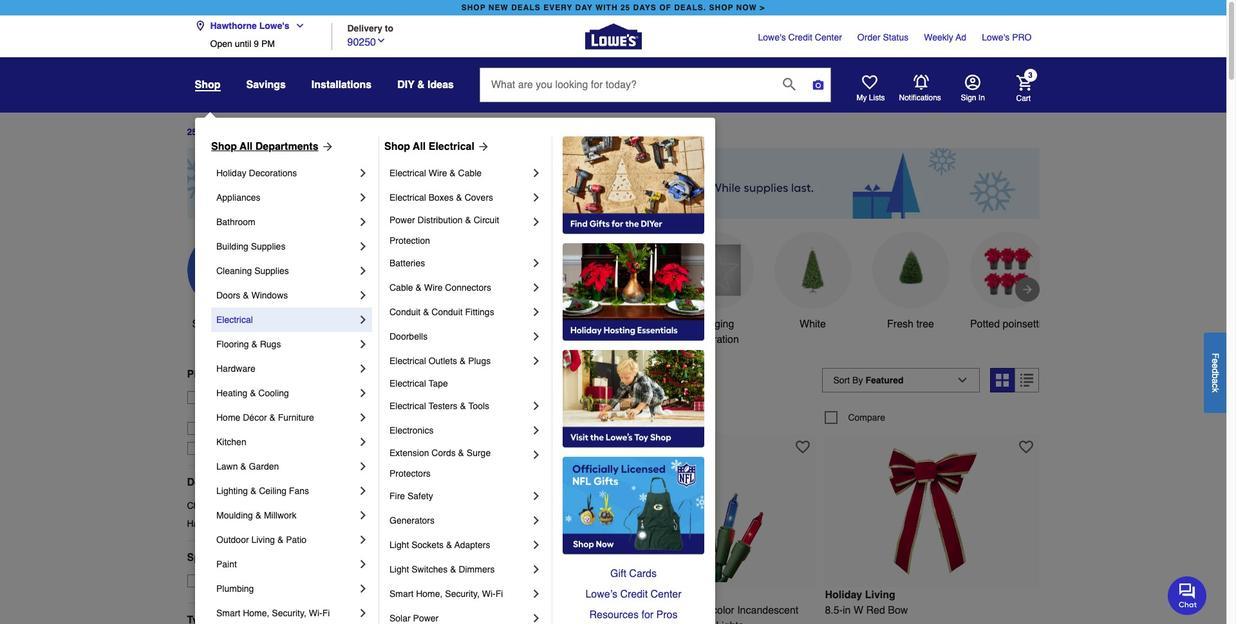 Task type: vqa. For each thing, say whether or not it's contained in the screenshot.
the grills
no



Task type: locate. For each thing, give the bounding box(es) containing it.
arrow right image up poinsettia on the right bottom
[[1021, 283, 1034, 296]]

1 vertical spatial savings button
[[481, 232, 558, 332]]

smart home, security, wi-fi for leftmost smart home, security, wi-fi link
[[216, 608, 330, 619]]

in left solar
[[378, 620, 387, 625]]

2 tree from the left
[[916, 319, 934, 330]]

doors
[[216, 290, 240, 301]]

f e e d b a c k button
[[1204, 333, 1227, 413]]

f e e d b a c k
[[1210, 353, 1221, 393]]

d
[[1210, 369, 1221, 374]]

arrow right image
[[318, 140, 334, 153]]

electrical for electrical tape
[[390, 379, 426, 389]]

shop all electrical link
[[384, 139, 490, 155]]

0 horizontal spatial compare
[[401, 412, 438, 423]]

white inside holiday living 100-count 20.62-ft white incandescent plug- in christmas string lights
[[467, 605, 493, 617]]

departments down lawn
[[187, 477, 250, 489]]

shop down '25 days of deals' link
[[211, 141, 237, 153]]

lowe's down >
[[758, 32, 786, 42]]

0 horizontal spatial arrow right image
[[474, 140, 490, 153]]

1 horizontal spatial shop
[[709, 3, 734, 12]]

0 horizontal spatial white
[[467, 605, 493, 617]]

0 horizontal spatial wi-
[[309, 608, 322, 619]]

in inside holiday living 100-count 20.62-ft multicolor incandescent plug-in christmas string lights
[[626, 620, 634, 625]]

& right diy
[[417, 79, 425, 91]]

0 vertical spatial fi
[[496, 589, 503, 599]]

security,
[[445, 589, 480, 599], [272, 608, 306, 619]]

holiday inside holiday living 8.5-in w red bow
[[825, 590, 862, 601]]

1 light from the top
[[390, 540, 409, 550]]

installations button
[[312, 73, 372, 97]]

ft inside holiday living 100-count 20.62-ft multicolor incandescent plug-in christmas string lights
[[682, 605, 687, 617]]

1 horizontal spatial string
[[686, 620, 713, 625]]

deals
[[511, 3, 541, 12]]

count down the switches
[[399, 605, 426, 617]]

electrical boxes & covers
[[390, 193, 493, 203]]

2 horizontal spatial christmas
[[637, 620, 683, 625]]

hanukkah decorations
[[187, 519, 278, 529]]

compare for 1001813120 element at the bottom of the page
[[401, 412, 438, 423]]

& left circuit
[[465, 215, 471, 225]]

ft inside holiday living 100-count 20.62-ft white incandescent plug- in christmas string lights
[[458, 605, 464, 617]]

hawthorne
[[210, 21, 257, 31], [206, 406, 250, 416]]

electrical inside "link"
[[390, 168, 426, 178]]

1 horizontal spatial incandescent
[[737, 605, 799, 617]]

supplies up cleaning supplies
[[251, 241, 285, 252]]

hanukkah decorations link
[[187, 518, 358, 530]]

2 lights from the left
[[716, 620, 744, 625]]

1 tree from the left
[[334, 319, 352, 330]]

0 vertical spatial pickup
[[187, 369, 221, 380]]

lights for white
[[469, 620, 496, 625]]

christmas inside holiday living 100-count 20.62-ft multicolor incandescent plug-in christmas string lights
[[637, 620, 683, 625]]

incandescent inside holiday living 100-count 20.62-ft multicolor incandescent plug-in christmas string lights
[[737, 605, 799, 617]]

90250 button
[[347, 33, 386, 50]]

wire up boxes
[[429, 168, 447, 178]]

hawthorne for hawthorne lowe's
[[210, 21, 257, 31]]

2 light from the top
[[390, 565, 409, 575]]

compare inside 1001813120 element
[[401, 412, 438, 423]]

1 horizontal spatial lights
[[716, 620, 744, 625]]

0 horizontal spatial heart outline image
[[573, 440, 587, 454]]

shop left now
[[709, 3, 734, 12]]

chevron down image
[[289, 21, 305, 31], [376, 35, 386, 45]]

pickup up free
[[187, 369, 221, 380]]

hawthorne lowe's
[[210, 21, 289, 31]]

1 horizontal spatial 25
[[621, 3, 630, 12]]

1 shop from the left
[[211, 141, 237, 153]]

all for deals
[[219, 319, 230, 330]]

light down generators
[[390, 540, 409, 550]]

0 horizontal spatial 100-
[[378, 605, 399, 617]]

smart home, security, wi-fi link down dimmers on the left
[[390, 582, 530, 607]]

shop left new
[[461, 3, 486, 12]]

supplies inside the cleaning supplies link
[[254, 266, 289, 276]]

0 horizontal spatial cable
[[390, 283, 413, 293]]

electrical for electrical boxes & covers
[[390, 193, 426, 203]]

wi- down dimmers on the left
[[482, 589, 496, 599]]

power right solar
[[413, 614, 439, 624]]

solar
[[390, 614, 411, 624]]

& up led
[[423, 307, 429, 317]]

2 string from the left
[[686, 620, 713, 625]]

1 vertical spatial arrow right image
[[1021, 283, 1034, 296]]

& left tools
[[460, 401, 466, 411]]

chevron right image for electrical
[[357, 314, 370, 326]]

lights inside holiday living 100-count 20.62-ft multicolor incandescent plug-in christmas string lights
[[716, 620, 744, 625]]

electrical link
[[216, 308, 357, 332]]

0 vertical spatial cable
[[458, 168, 482, 178]]

1 vertical spatial white
[[467, 605, 493, 617]]

light for light switches & dimmers
[[390, 565, 409, 575]]

1 vertical spatial deals
[[233, 319, 259, 330]]

lowe's home improvement logo image
[[585, 8, 642, 65]]

conduit down cable & wire connectors
[[432, 307, 463, 317]]

delivery
[[347, 23, 382, 33], [234, 369, 274, 380], [226, 443, 259, 454]]

0 horizontal spatial lights
[[469, 620, 496, 625]]

string inside holiday living 100-count 20.62-ft multicolor incandescent plug-in christmas string lights
[[686, 620, 713, 625]]

lawn & garden
[[216, 462, 279, 472]]

Search Query text field
[[480, 68, 773, 102]]

plugs
[[468, 356, 491, 366]]

hanging decoration
[[691, 319, 739, 346]]

center for lowe's credit center
[[651, 589, 682, 601]]

90250
[[347, 36, 376, 48]]

incandescent for multicolor
[[737, 605, 799, 617]]

0 vertical spatial departments
[[255, 141, 318, 153]]

delivery up the 90250
[[347, 23, 382, 33]]

wi- down 'plumbing' link
[[309, 608, 322, 619]]

lawn
[[216, 462, 238, 472]]

shop button
[[195, 79, 221, 91]]

plug- left resources
[[560, 605, 584, 617]]

sign
[[961, 93, 976, 102]]

open until 9 pm
[[210, 39, 275, 49]]

incandescent for white
[[496, 605, 557, 617]]

light switches & dimmers
[[390, 565, 495, 575]]

departments inside departments element
[[187, 477, 250, 489]]

0 horizontal spatial in
[[378, 620, 387, 625]]

delivery up "lawn & garden"
[[226, 443, 259, 454]]

status
[[883, 32, 909, 42]]

1 horizontal spatial heart outline image
[[796, 440, 810, 454]]

1 horizontal spatial center
[[815, 32, 842, 42]]

living inside holiday living 8.5-in w red bow
[[865, 590, 895, 601]]

20.62- inside holiday living 100-count 20.62-ft multicolor incandescent plug-in christmas string lights
[[653, 605, 682, 617]]

0 horizontal spatial home,
[[243, 608, 269, 619]]

chevron right image for power distribution & circuit protection
[[530, 216, 543, 229]]

lowe's pro
[[982, 32, 1032, 42]]

2 shop from the left
[[384, 141, 410, 153]]

chevron right image for the batteries link
[[530, 257, 543, 270]]

chevron down image inside '90250' button
[[376, 35, 386, 45]]

holiday inside holiday living 100-count 20.62-ft multicolor incandescent plug-in christmas string lights
[[602, 590, 639, 601]]

0 horizontal spatial security,
[[272, 608, 306, 619]]

fast delivery
[[206, 443, 259, 454]]

christmas
[[187, 501, 228, 511], [390, 620, 436, 625], [637, 620, 683, 625]]

all down '25 days of deals' link
[[240, 141, 253, 153]]

1 horizontal spatial savings
[[501, 319, 538, 330]]

delivery up heating & cooling
[[234, 369, 274, 380]]

100- for 100-count 20.62-ft multicolor incandescent plug-in christmas string lights
[[602, 605, 622, 617]]

1 horizontal spatial fi
[[496, 589, 503, 599]]

electrical testers & tools link
[[390, 394, 530, 418]]

tree for artificial tree
[[334, 319, 352, 330]]

1 horizontal spatial shop
[[384, 141, 410, 153]]

electrical testers & tools
[[390, 401, 489, 411]]

1 vertical spatial credit
[[620, 589, 648, 601]]

home décor & furniture
[[216, 413, 314, 423]]

every
[[544, 3, 573, 12]]

fans
[[289, 486, 309, 496]]

1 vertical spatial home,
[[243, 608, 269, 619]]

decorations down lighting & ceiling fans
[[230, 501, 278, 511]]

0 horizontal spatial tree
[[334, 319, 352, 330]]

lawn & garden link
[[216, 455, 357, 479]]

bathroom link
[[216, 210, 357, 234]]

living for outdoor living & patio
[[251, 535, 275, 545]]

potted poinsettia
[[970, 319, 1047, 330]]

1 vertical spatial center
[[651, 589, 682, 601]]

security, up solar power link
[[445, 589, 480, 599]]

conduit up led
[[390, 307, 421, 317]]

2 horizontal spatial in
[[979, 93, 985, 102]]

1 horizontal spatial plug-
[[602, 620, 626, 625]]

decorations for christmas decorations
[[230, 501, 278, 511]]

holiday living 100-count 20.62-ft white incandescent plug- in christmas string lights
[[378, 590, 584, 625]]

0 vertical spatial supplies
[[251, 241, 285, 252]]

2 20.62- from the left
[[653, 605, 682, 617]]

smart up solar
[[390, 589, 414, 599]]

f
[[1210, 353, 1221, 359]]

hardware
[[216, 364, 255, 374]]

shop for shop
[[195, 79, 221, 91]]

chevron right image for light sockets & adapters
[[530, 539, 543, 552]]

wi- for leftmost smart home, security, wi-fi link
[[309, 608, 322, 619]]

chevron right image for the rightmost smart home, security, wi-fi link
[[530, 588, 543, 601]]

0 horizontal spatial count
[[399, 605, 426, 617]]

electrical left boxes
[[390, 193, 426, 203]]

in for holiday living 100-count 20.62-ft multicolor incandescent plug-in christmas string lights
[[626, 620, 634, 625]]

0 horizontal spatial savings
[[246, 79, 286, 91]]

1 100- from the left
[[378, 605, 399, 617]]

delivery to
[[347, 23, 393, 33]]

0 vertical spatial shop
[[195, 79, 221, 91]]

home, down the plumbing
[[243, 608, 269, 619]]

holiday for holiday living 8.5-in w red bow
[[825, 590, 862, 601]]

count down lowe's credit center at the bottom of page
[[622, 605, 650, 617]]

tree right artificial
[[334, 319, 352, 330]]

2 e from the top
[[1210, 364, 1221, 369]]

holiday for holiday decorations
[[216, 168, 246, 178]]

savings up '198 products in holiday decorations'
[[501, 319, 538, 330]]

all up the flooring
[[219, 319, 230, 330]]

in inside button
[[979, 93, 985, 102]]

security, for leftmost smart home, security, wi-fi link's chevron right image
[[272, 608, 306, 619]]

2 ft from the left
[[682, 605, 687, 617]]

& left patio
[[277, 535, 283, 545]]

0 horizontal spatial credit
[[620, 589, 648, 601]]

2 incandescent from the left
[[737, 605, 799, 617]]

power up protection
[[390, 215, 415, 225]]

pickup
[[187, 369, 221, 380], [251, 393, 279, 403]]

supplies inside building supplies link
[[251, 241, 285, 252]]

shop new deals every day with 25 days of deals. shop now > link
[[459, 0, 768, 15]]

electronics
[[390, 426, 434, 436]]

electrical left tape
[[390, 379, 426, 389]]

smart home, security, wi-fi link
[[390, 582, 530, 607], [216, 601, 357, 625]]

multicolor
[[690, 605, 734, 617]]

0 horizontal spatial 20.62-
[[429, 605, 458, 617]]

1 vertical spatial hawthorne
[[206, 406, 250, 416]]

0 horizontal spatial center
[[651, 589, 682, 601]]

wire up conduit & conduit fittings
[[424, 283, 443, 293]]

holiday living 8.5-in w red bow
[[825, 590, 908, 617]]

2 count from the left
[[622, 605, 650, 617]]

1 vertical spatial smart home, security, wi-fi
[[216, 608, 330, 619]]

artificial
[[295, 319, 331, 330]]

living inside holiday living 100-count 20.62-ft multicolor incandescent plug-in christmas string lights
[[642, 590, 672, 601]]

chevron right image for electrical boxes & covers 'link'
[[530, 191, 543, 204]]

departments element
[[187, 476, 358, 489]]

0 horizontal spatial string
[[439, 620, 466, 625]]

center inside lowe's credit center link
[[815, 32, 842, 42]]

living inside outdoor living & patio link
[[251, 535, 275, 545]]

compare
[[401, 412, 438, 423], [625, 412, 662, 423], [848, 412, 885, 423]]

1 horizontal spatial arrow right image
[[1021, 283, 1034, 296]]

1 horizontal spatial conduit
[[432, 307, 463, 317]]

count for 100-count 20.62-ft multicolor incandescent plug-in christmas string lights
[[622, 605, 650, 617]]

chevron right image for fire safety
[[530, 490, 543, 503]]

special offers
[[187, 552, 256, 564]]

center inside lowe's credit center link
[[651, 589, 682, 601]]

gift
[[610, 569, 626, 580]]

holiday for holiday living 100-count 20.62-ft white incandescent plug- in christmas string lights
[[378, 590, 415, 601]]

1001813120 element
[[378, 411, 438, 424]]

0 vertical spatial arrow right image
[[474, 140, 490, 153]]

home, down the switches
[[416, 589, 443, 599]]

ft right pros
[[682, 605, 687, 617]]

1 vertical spatial wi-
[[309, 608, 322, 619]]

20.62- inside holiday living 100-count 20.62-ft white incandescent plug- in christmas string lights
[[429, 605, 458, 617]]

0 vertical spatial center
[[815, 32, 842, 42]]

electrical inside 'link'
[[390, 193, 426, 203]]

all up electrical wire & cable
[[413, 141, 426, 153]]

light left the switches
[[390, 565, 409, 575]]

0 horizontal spatial in
[[472, 375, 484, 393]]

e up b
[[1210, 364, 1221, 369]]

1 horizontal spatial wi-
[[482, 589, 496, 599]]

electrical up electronics
[[390, 401, 426, 411]]

0 horizontal spatial departments
[[187, 477, 250, 489]]

arrow right image
[[474, 140, 490, 153], [1021, 283, 1034, 296]]

hawthorne lowe's & nearby stores button
[[206, 404, 346, 417]]

2 conduit from the left
[[432, 307, 463, 317]]

1 horizontal spatial smart home, security, wi-fi
[[390, 589, 503, 599]]

bathroom
[[216, 217, 255, 227]]

supplies for cleaning supplies
[[254, 266, 289, 276]]

smart
[[390, 589, 414, 599], [216, 608, 240, 619]]

christmas for holiday living 100-count 20.62-ft multicolor incandescent plug-in christmas string lights
[[637, 620, 683, 625]]

chevron right image for the generators link
[[530, 514, 543, 527]]

chevron right image
[[357, 167, 370, 180], [530, 191, 543, 204], [357, 216, 370, 229], [357, 240, 370, 253], [530, 257, 543, 270], [357, 265, 370, 277], [530, 281, 543, 294], [530, 330, 543, 343], [357, 338, 370, 351], [530, 355, 543, 368], [357, 362, 370, 375], [530, 424, 543, 437], [357, 436, 370, 449], [357, 460, 370, 473], [530, 514, 543, 527], [357, 558, 370, 571], [530, 563, 543, 576], [530, 588, 543, 601], [357, 607, 370, 620], [530, 612, 543, 625]]

0 vertical spatial savings
[[246, 79, 286, 91]]

ft for multicolor
[[682, 605, 687, 617]]

1 count from the left
[[399, 605, 426, 617]]

arrow right image up electrical wire & cable "link" at the top of the page
[[474, 140, 490, 153]]

ft down light switches & dimmers link
[[458, 605, 464, 617]]

chevron right image
[[530, 167, 543, 180], [357, 191, 370, 204], [530, 216, 543, 229], [357, 289, 370, 302], [530, 306, 543, 319], [357, 314, 370, 326], [357, 387, 370, 400], [530, 400, 543, 413], [357, 411, 370, 424], [530, 449, 543, 462], [357, 485, 370, 498], [530, 490, 543, 503], [357, 509, 370, 522], [357, 534, 370, 547], [530, 539, 543, 552], [357, 583, 370, 596]]

b
[[1210, 374, 1221, 379]]

2 compare from the left
[[625, 412, 662, 423]]

holiday
[[216, 168, 246, 178], [585, 319, 619, 330], [488, 375, 544, 393], [378, 590, 415, 601], [602, 590, 639, 601], [825, 590, 862, 601]]

5013254527 element
[[825, 411, 885, 424]]

lowe's up pm
[[259, 21, 289, 31]]

3 compare from the left
[[848, 412, 885, 423]]

None search field
[[480, 68, 831, 114]]

1 string from the left
[[439, 620, 466, 625]]

lowe's home improvement cart image
[[1016, 75, 1032, 90]]

1 horizontal spatial christmas
[[390, 620, 436, 625]]

& right boxes
[[456, 193, 462, 203]]

0 vertical spatial wi-
[[482, 589, 496, 599]]

0 vertical spatial 25
[[621, 3, 630, 12]]

1 vertical spatial supplies
[[254, 266, 289, 276]]

chevron right image for lawn & garden link
[[357, 460, 370, 473]]

1 vertical spatial wire
[[424, 283, 443, 293]]

cable up "covers"
[[458, 168, 482, 178]]

25
[[621, 3, 630, 12], [187, 127, 197, 137]]

cords
[[432, 448, 456, 458]]

plug- inside holiday living 100-count 20.62-ft white incandescent plug- in christmas string lights
[[560, 605, 584, 617]]

lowe's home improvement notification center image
[[913, 75, 929, 90]]

1 horizontal spatial credit
[[788, 32, 812, 42]]

1 lights from the left
[[469, 620, 496, 625]]

holiday inside holiday living 100-count 20.62-ft white incandescent plug- in christmas string lights
[[378, 590, 415, 601]]

1 vertical spatial smart
[[216, 608, 240, 619]]

string inside holiday living 100-count 20.62-ft white incandescent plug- in christmas string lights
[[439, 620, 466, 625]]

25 right with
[[621, 3, 630, 12]]

25 left days
[[187, 127, 197, 137]]

lights down multicolor
[[716, 620, 744, 625]]

tree inside the fresh tree button
[[916, 319, 934, 330]]

ft for white
[[458, 605, 464, 617]]

smart home, security, wi-fi for the rightmost smart home, security, wi-fi link
[[390, 589, 503, 599]]

tree inside artificial tree button
[[334, 319, 352, 330]]

20.62-
[[429, 605, 458, 617], [653, 605, 682, 617]]

in left for
[[626, 620, 634, 625]]

holiday inside button
[[585, 319, 619, 330]]

plug- inside holiday living 100-count 20.62-ft multicolor incandescent plug-in christmas string lights
[[602, 620, 626, 625]]

in inside holiday living 8.5-in w red bow
[[843, 605, 851, 617]]

electrical boxes & covers link
[[390, 185, 530, 210]]

2 100- from the left
[[602, 605, 622, 617]]

chevron right image for flooring & rugs link
[[357, 338, 370, 351]]

in inside holiday living 100-count 20.62-ft white incandescent plug- in christmas string lights
[[378, 620, 387, 625]]

shop new deals every day with 25 days of deals. shop now >
[[461, 3, 765, 12]]

compare inside 1001813154 element
[[625, 412, 662, 423]]

savings
[[246, 79, 286, 91], [501, 319, 538, 330]]

chevron right image for leftmost smart home, security, wi-fi link
[[357, 607, 370, 620]]

& inside power distribution & circuit protection
[[465, 215, 471, 225]]

credit up search image
[[788, 32, 812, 42]]

& down the 'batteries'
[[416, 283, 422, 293]]

1 horizontal spatial compare
[[625, 412, 662, 423]]

1 horizontal spatial pickup
[[251, 393, 279, 403]]

incandescent inside holiday living 100-count 20.62-ft white incandescent plug- in christmas string lights
[[496, 605, 557, 617]]

hawthorne down store
[[206, 406, 250, 416]]

1 ft from the left
[[458, 605, 464, 617]]

shop all deals button
[[187, 232, 264, 332]]

light for light sockets & adapters
[[390, 540, 409, 550]]

center up pros
[[651, 589, 682, 601]]

0 horizontal spatial 25
[[187, 127, 197, 137]]

string down multicolor
[[686, 620, 713, 625]]

supplies up windows
[[254, 266, 289, 276]]

ceiling
[[259, 486, 286, 496]]

cleaning
[[216, 266, 252, 276]]

shop inside button
[[192, 319, 216, 330]]

0 horizontal spatial all
[[219, 319, 230, 330]]

cooling
[[258, 388, 289, 399]]

supplies for building supplies
[[251, 241, 285, 252]]

1 vertical spatial in
[[843, 605, 851, 617]]

decorations up 1001813154 element
[[548, 375, 637, 393]]

0 horizontal spatial ft
[[458, 605, 464, 617]]

cable & wire connectors
[[390, 283, 491, 293]]

resources for pros link
[[563, 605, 704, 625]]

1 vertical spatial shop
[[192, 319, 216, 330]]

all
[[240, 141, 253, 153], [413, 141, 426, 153], [219, 319, 230, 330]]

chevron right image for heating & cooling
[[357, 387, 370, 400]]

100- inside holiday living 100-count 20.62-ft multicolor incandescent plug-in christmas string lights
[[602, 605, 622, 617]]

electrical down shop all electrical
[[390, 168, 426, 178]]

1 20.62- from the left
[[429, 605, 458, 617]]

free store pickup today at:
[[206, 393, 317, 403]]

deals up flooring & rugs
[[233, 319, 259, 330]]

chevron right image for electrical outlets & plugs link
[[530, 355, 543, 368]]

lowe's credit center
[[586, 589, 682, 601]]

gift cards
[[610, 569, 657, 580]]

sign in button
[[961, 75, 985, 103]]

on sale
[[210, 576, 243, 586]]

0 horizontal spatial shop
[[461, 3, 486, 12]]

to
[[385, 23, 393, 33]]

living for holiday living
[[622, 319, 649, 330]]

1 horizontal spatial ft
[[682, 605, 687, 617]]

holiday hosting essentials. image
[[563, 243, 704, 341]]

living inside holiday living 100-count 20.62-ft white incandescent plug- in christmas string lights
[[418, 590, 449, 601]]

surge
[[467, 448, 491, 458]]

100- inside holiday living 100-count 20.62-ft white incandescent plug- in christmas string lights
[[378, 605, 399, 617]]

credit up resources for pros link
[[620, 589, 648, 601]]

in down plugs
[[472, 375, 484, 393]]

security, down 'plumbing' link
[[272, 608, 306, 619]]

1 horizontal spatial security,
[[445, 589, 480, 599]]

center left order
[[815, 32, 842, 42]]

decorations up outdoor living & patio
[[230, 519, 278, 529]]

resources for pros
[[589, 610, 678, 621]]

all inside button
[[219, 319, 230, 330]]

0 vertical spatial delivery
[[347, 23, 382, 33]]

1 horizontal spatial all
[[240, 141, 253, 153]]

1 horizontal spatial count
[[622, 605, 650, 617]]

count inside holiday living 100-count 20.62-ft white incandescent plug- in christmas string lights
[[399, 605, 426, 617]]

chevron right image for electrical wire & cable
[[530, 167, 543, 180]]

1 horizontal spatial home,
[[416, 589, 443, 599]]

distribution
[[418, 215, 463, 225]]

1 horizontal spatial 20.62-
[[653, 605, 682, 617]]

electrical up the flooring
[[216, 315, 253, 325]]

special offers button
[[187, 541, 358, 575]]

1 vertical spatial cable
[[390, 283, 413, 293]]

chevron right image for appliances
[[357, 191, 370, 204]]

0 horizontal spatial chevron down image
[[289, 21, 305, 31]]

heart outline image
[[573, 440, 587, 454], [796, 440, 810, 454]]

1 horizontal spatial cable
[[458, 168, 482, 178]]

christmas inside holiday living 100-count 20.62-ft white incandescent plug- in christmas string lights
[[390, 620, 436, 625]]

0 vertical spatial power
[[390, 215, 415, 225]]

1 heart outline image from the left
[[573, 440, 587, 454]]

fi up solar power link
[[496, 589, 503, 599]]

1 horizontal spatial departments
[[255, 141, 318, 153]]

deals right of
[[235, 127, 259, 137]]

weekly ad link
[[924, 31, 966, 44]]

compare inside 5013254527 element
[[848, 412, 885, 423]]

power distribution & circuit protection
[[390, 215, 502, 246]]

smart home, security, wi-fi link down paint link
[[216, 601, 357, 625]]

electrical up electrical wire & cable "link" at the top of the page
[[429, 141, 474, 153]]

electrical down the doorbells
[[390, 356, 426, 366]]

power
[[390, 215, 415, 225], [413, 614, 439, 624]]

hawthorne for hawthorne lowe's & nearby stores
[[206, 406, 250, 416]]

fast
[[206, 443, 224, 454]]

christmas up hanukkah
[[187, 501, 228, 511]]

departments up holiday decorations link
[[255, 141, 318, 153]]

living inside holiday living button
[[622, 319, 649, 330]]

hawthorne up open until 9 pm
[[210, 21, 257, 31]]

1 vertical spatial light
[[390, 565, 409, 575]]

e up d
[[1210, 358, 1221, 364]]

wi- for the rightmost smart home, security, wi-fi link
[[482, 589, 496, 599]]

1 e from the top
[[1210, 358, 1221, 364]]

plug- down lowe's
[[602, 620, 626, 625]]

1 compare from the left
[[401, 412, 438, 423]]

string right solar power
[[439, 620, 466, 625]]

lights inside holiday living 100-count 20.62-ft white incandescent plug- in christmas string lights
[[469, 620, 496, 625]]

tree for fresh tree
[[916, 319, 934, 330]]

1 incandescent from the left
[[496, 605, 557, 617]]

pickup up hawthorne lowe's & nearby stores
[[251, 393, 279, 403]]

chevron right image for building supplies link
[[357, 240, 370, 253]]

count inside holiday living 100-count 20.62-ft multicolor incandescent plug-in christmas string lights
[[622, 605, 650, 617]]

in right sign
[[979, 93, 985, 102]]

decorations down shop all departments link
[[249, 168, 297, 178]]

0 vertical spatial plug-
[[560, 605, 584, 617]]

grid view image
[[996, 374, 1009, 387]]

savings down pm
[[246, 79, 286, 91]]

lights down dimmers on the left
[[469, 620, 496, 625]]

fresh tree button
[[872, 232, 949, 332]]

christmas down the switches
[[390, 620, 436, 625]]

0 vertical spatial wire
[[429, 168, 447, 178]]

tree right the 'fresh' at the bottom right of the page
[[916, 319, 934, 330]]

heart outline image
[[1019, 440, 1034, 454]]

smart home, security, wi-fi down 'plumbing' link
[[216, 608, 330, 619]]

white button
[[774, 232, 851, 332]]

0 horizontal spatial fi
[[322, 608, 330, 619]]

chevron right image for lighting & ceiling fans
[[357, 485, 370, 498]]

0 vertical spatial white
[[800, 319, 826, 330]]



Task type: describe. For each thing, give the bounding box(es) containing it.
0 horizontal spatial smart home, security, wi-fi link
[[216, 601, 357, 625]]

electronics link
[[390, 418, 530, 443]]

0 horizontal spatial savings button
[[246, 73, 286, 97]]

patio
[[286, 535, 307, 545]]

kitchen
[[216, 437, 246, 447]]

25 days of deals
[[187, 127, 259, 137]]

protection
[[390, 236, 430, 246]]

electrical wire & cable
[[390, 168, 482, 178]]

electrical outlets & plugs
[[390, 356, 491, 366]]

1 vertical spatial 25
[[187, 127, 197, 137]]

& right lawn
[[240, 462, 246, 472]]

0 vertical spatial home,
[[416, 589, 443, 599]]

new
[[489, 3, 509, 12]]

0 vertical spatial smart
[[390, 589, 414, 599]]

shop for shop all deals
[[192, 319, 216, 330]]

& right sockets
[[446, 540, 452, 550]]

2 heart outline image from the left
[[796, 440, 810, 454]]

lowe's home improvement account image
[[965, 75, 980, 90]]

chevron right image for doors & windows
[[357, 289, 370, 302]]

light switches & dimmers link
[[390, 558, 530, 582]]

chevron right image for electrical testers & tools
[[530, 400, 543, 413]]

chevron right image for solar power link
[[530, 612, 543, 625]]

heating & cooling link
[[216, 381, 357, 406]]

credit for lowe's
[[788, 32, 812, 42]]

chevron right image for light switches & dimmers link
[[530, 563, 543, 576]]

2 shop from the left
[[709, 3, 734, 12]]

with
[[595, 3, 618, 12]]

sign in
[[961, 93, 985, 102]]

solar power
[[390, 614, 439, 624]]

all for departments
[[240, 141, 253, 153]]

electrical for electrical outlets & plugs
[[390, 356, 426, 366]]

chevron right image for the cleaning supplies link
[[357, 265, 370, 277]]

& inside 'link'
[[456, 193, 462, 203]]

compare for 1001813154 element
[[625, 412, 662, 423]]

chevron right image for hardware link
[[357, 362, 370, 375]]

deals.
[[674, 3, 706, 12]]

on
[[210, 576, 222, 586]]

order status
[[857, 32, 909, 42]]

holiday for holiday living
[[585, 319, 619, 330]]

1 horizontal spatial smart home, security, wi-fi link
[[390, 582, 530, 607]]

electrical for electrical wire & cable
[[390, 168, 426, 178]]

circuit
[[474, 215, 499, 225]]

1 conduit from the left
[[390, 307, 421, 317]]

compare for 5013254527 element
[[848, 412, 885, 423]]

find gifts for the diyer. image
[[563, 136, 704, 234]]

string for white
[[439, 620, 466, 625]]

198
[[378, 375, 404, 393]]

generators
[[390, 516, 435, 526]]

fittings
[[465, 307, 494, 317]]

& right doors
[[243, 290, 249, 301]]

camera image
[[812, 79, 825, 91]]

in for holiday living 100-count 20.62-ft white incandescent plug- in christmas string lights
[[378, 620, 387, 625]]

christmas for holiday living 100-count 20.62-ft white incandescent plug- in christmas string lights
[[390, 620, 436, 625]]

string for multicolor
[[686, 620, 713, 625]]

store
[[227, 393, 249, 403]]

& left millwork
[[255, 511, 261, 521]]

artificial tree
[[295, 319, 352, 330]]

center for lowe's credit center
[[815, 32, 842, 42]]

fi for leftmost smart home, security, wi-fi link's chevron right image
[[322, 608, 330, 619]]

k
[[1210, 388, 1221, 393]]

extension cords & surge protectors link
[[390, 443, 530, 484]]

for
[[642, 610, 654, 621]]

order status link
[[857, 31, 909, 44]]

lowe's left the 'pro'
[[982, 32, 1010, 42]]

plug- for 100-count 20.62-ft white incandescent plug- in christmas string lights
[[560, 605, 584, 617]]

fire
[[390, 491, 405, 502]]

savings inside button
[[501, 319, 538, 330]]

cleaning supplies link
[[216, 259, 357, 283]]

weekly ad
[[924, 32, 966, 42]]

holiday for holiday living 100-count 20.62-ft multicolor incandescent plug-in christmas string lights
[[602, 590, 639, 601]]

1 vertical spatial delivery
[[234, 369, 274, 380]]

outdoor
[[216, 535, 249, 545]]

red
[[866, 605, 885, 617]]

0 horizontal spatial smart
[[216, 608, 240, 619]]

appliances link
[[216, 185, 357, 210]]

visit the lowe's toy shop. image
[[563, 350, 704, 448]]

25 inside shop new deals every day with 25 days of deals. shop now > link
[[621, 3, 630, 12]]

1 vertical spatial power
[[413, 614, 439, 624]]

0 horizontal spatial pickup
[[187, 369, 221, 380]]

chevron right image for cable & wire connectors "link"
[[530, 281, 543, 294]]

1 vertical spatial pickup
[[251, 393, 279, 403]]

chevron right image for plumbing
[[357, 583, 370, 596]]

& down today
[[283, 406, 289, 416]]

home décor & furniture link
[[216, 406, 357, 430]]

bow
[[888, 605, 908, 617]]

chevron right image for doorbells link
[[530, 330, 543, 343]]

light sockets & adapters link
[[390, 533, 530, 558]]

chevron right image for outdoor living & patio
[[357, 534, 370, 547]]

day
[[575, 3, 593, 12]]

lowe's home improvement lists image
[[862, 75, 877, 90]]

lowe's down free store pickup today at:
[[252, 406, 280, 416]]

& right store
[[250, 388, 256, 399]]

1 horizontal spatial savings button
[[481, 232, 558, 332]]

electrical tape link
[[390, 373, 543, 394]]

arrow right image inside the shop all electrical link
[[474, 140, 490, 153]]

>
[[760, 3, 765, 12]]

& left the ceiling
[[250, 486, 256, 496]]

all for electrical
[[413, 141, 426, 153]]

tools
[[468, 401, 489, 411]]

days
[[633, 3, 657, 12]]

0 vertical spatial in
[[472, 375, 484, 393]]

20.62- for multicolor
[[653, 605, 682, 617]]

chevron right image for the bathroom link
[[357, 216, 370, 229]]

& up heating at left bottom
[[224, 369, 231, 380]]

credit for lowe's
[[620, 589, 648, 601]]

outdoor living & patio
[[216, 535, 307, 545]]

& right décor
[[269, 413, 275, 423]]

chevron right image for "kitchen" link
[[357, 436, 370, 449]]

led
[[411, 319, 431, 330]]

& left dimmers on the left
[[450, 565, 456, 575]]

plug- for 100-count 20.62-ft multicolor incandescent plug-in christmas string lights
[[602, 620, 626, 625]]

electrical for electrical testers & tools
[[390, 401, 426, 411]]

& left rugs on the left bottom
[[251, 339, 257, 350]]

chevron right image for moulding & millwork
[[357, 509, 370, 522]]

chevron right image for home décor & furniture
[[357, 411, 370, 424]]

at:
[[307, 393, 317, 403]]

departments inside shop all departments link
[[255, 141, 318, 153]]

& up electrical boxes & covers 'link'
[[450, 168, 456, 178]]

pros
[[656, 610, 678, 621]]

days
[[200, 127, 221, 137]]

living for holiday living 8.5-in w red bow
[[865, 590, 895, 601]]

fi for the rightmost smart home, security, wi-fi link chevron right image
[[496, 589, 503, 599]]

count for 100-count 20.62-ft white incandescent plug- in christmas string lights
[[399, 605, 426, 617]]

outlets
[[429, 356, 457, 366]]

connectors
[[445, 283, 491, 293]]

20.62- for white
[[429, 605, 458, 617]]

& left plugs
[[460, 356, 466, 366]]

location image
[[195, 21, 205, 31]]

lighting
[[216, 486, 248, 496]]

lights for multicolor
[[716, 620, 744, 625]]

decorations for holiday decorations
[[249, 168, 297, 178]]

search image
[[783, 78, 796, 90]]

flooring
[[216, 339, 249, 350]]

heating & cooling
[[216, 388, 289, 399]]

order
[[857, 32, 881, 42]]

living for holiday living 100-count 20.62-ft white incandescent plug- in christmas string lights
[[418, 590, 449, 601]]

list view image
[[1021, 374, 1034, 387]]

chevron right image for extension cords & surge protectors
[[530, 449, 543, 462]]

0 horizontal spatial christmas
[[187, 501, 228, 511]]

shop for shop all departments
[[211, 141, 237, 153]]

0 vertical spatial chevron down image
[[289, 21, 305, 31]]

shop for shop all electrical
[[384, 141, 410, 153]]

holiday living button
[[578, 232, 656, 332]]

offers
[[226, 552, 256, 564]]

my lists link
[[857, 75, 885, 103]]

& inside extension cords & surge protectors
[[458, 448, 464, 458]]

power inside power distribution & circuit protection
[[390, 215, 415, 225]]

flooring & rugs link
[[216, 332, 357, 357]]

0 vertical spatial deals
[[235, 127, 259, 137]]

chevron right image for paint link
[[357, 558, 370, 571]]

white inside button
[[800, 319, 826, 330]]

of
[[224, 127, 232, 137]]

of
[[659, 3, 671, 12]]

1001813154 element
[[602, 411, 662, 424]]

artificial tree button
[[285, 232, 362, 332]]

home
[[216, 413, 240, 423]]

1 shop from the left
[[461, 3, 486, 12]]

chat invite button image
[[1168, 576, 1207, 616]]

doors & windows link
[[216, 283, 357, 308]]

products
[[408, 375, 467, 393]]

security, for the rightmost smart home, security, wi-fi link chevron right image
[[445, 589, 480, 599]]

chevron right image for conduit & conduit fittings
[[530, 306, 543, 319]]

lighting & ceiling fans link
[[216, 479, 357, 503]]

deals inside shop all deals button
[[233, 319, 259, 330]]

officially licensed n f l gifts. shop now. image
[[563, 457, 704, 555]]

fresh
[[887, 319, 914, 330]]

furniture
[[278, 413, 314, 423]]

my lists
[[857, 93, 885, 102]]

25 days of deals. shop new deals every day. while supplies last. image
[[187, 148, 1039, 219]]

chevron right image for electronics "link"
[[530, 424, 543, 437]]

living for holiday living 100-count 20.62-ft multicolor incandescent plug-in christmas string lights
[[642, 590, 672, 601]]

notifications
[[899, 93, 941, 102]]

chevron right image for holiday decorations link
[[357, 167, 370, 180]]

decoration
[[691, 334, 739, 346]]

christmas decorations
[[187, 501, 278, 511]]

decorations for hanukkah decorations
[[230, 519, 278, 529]]

stores
[[321, 406, 346, 416]]

100- for 100-count 20.62-ft white incandescent plug- in christmas string lights
[[378, 605, 399, 617]]

2 vertical spatial delivery
[[226, 443, 259, 454]]

lighting & ceiling fans
[[216, 486, 309, 496]]

power distribution & circuit protection link
[[390, 210, 530, 251]]

plumbing
[[216, 584, 254, 594]]

lowe's
[[586, 589, 617, 601]]

protectors
[[390, 469, 431, 479]]



